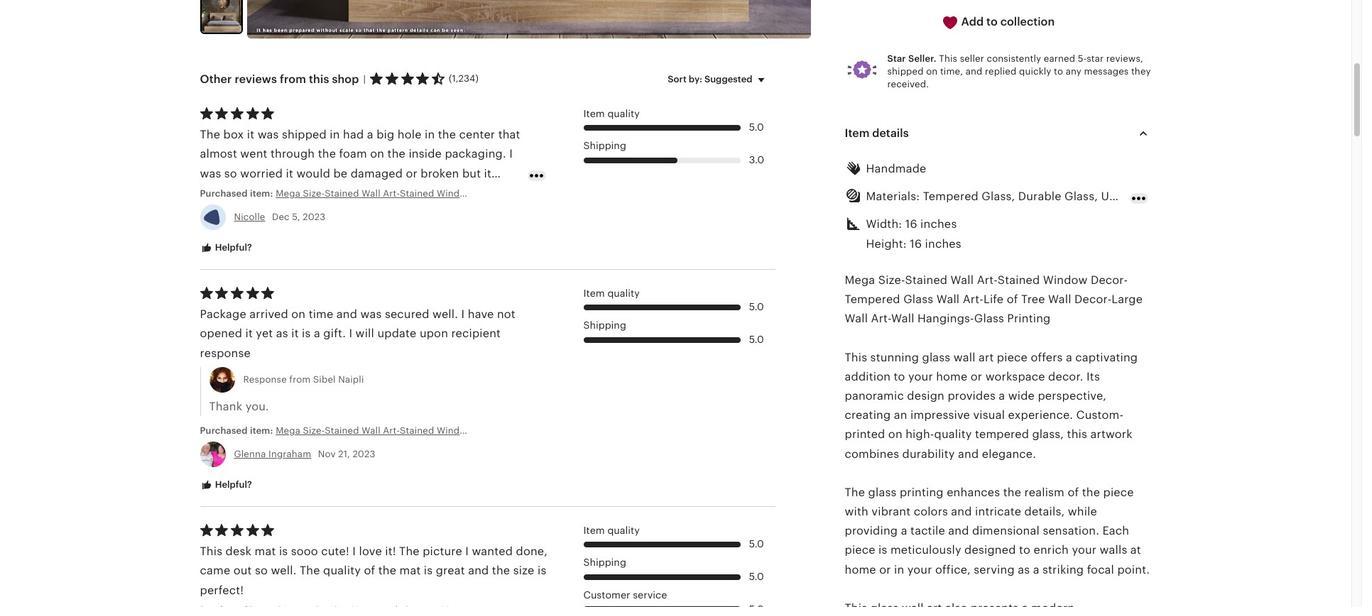 Task type: vqa. For each thing, say whether or not it's contained in the screenshot.
2
no



Task type: describe. For each thing, give the bounding box(es) containing it.
glass down size-
[[903, 293, 933, 305]]

helpful? button for 3.0
[[189, 235, 263, 261]]

perfect!
[[200, 584, 244, 596]]

each
[[1102, 525, 1129, 537]]

this for desk
[[200, 546, 222, 558]]

they
[[1131, 66, 1151, 77]]

add to collection
[[959, 15, 1055, 28]]

durability
[[902, 448, 955, 460]]

i right picture
[[465, 546, 469, 558]]

captivating
[[1075, 351, 1138, 363]]

printed
[[845, 428, 885, 441]]

16 for height:
[[910, 238, 922, 250]]

0 vertical spatial from
[[280, 73, 306, 85]]

creating
[[845, 409, 891, 421]]

star
[[887, 53, 906, 64]]

piece inside this stunning glass wall art piece offers a captivating addition to your home or workspace decor. its panoramic design provides a wide perspective, creating an impressive visual experience. custom- printed on high-quality tempered glass, this artwork combines durability and elegance.
[[997, 351, 1028, 363]]

love
[[359, 546, 382, 558]]

nicolle
[[234, 212, 265, 222]]

with
[[845, 506, 868, 518]]

packaging.
[[445, 148, 506, 160]]

in inside the glass printing enhances the realism of the piece with vibrant colors and intricate details, while providing a tactile and dimensional sensation. each piece is meticulously designed to enrich your walls at home or in your office, serving as a striking focal point.
[[894, 564, 904, 576]]

came
[[200, 565, 230, 577]]

it down through at the left
[[286, 167, 293, 179]]

1 stained from the left
[[905, 274, 947, 286]]

foam
[[339, 148, 367, 160]]

shipped inside the box it was shipped in had a big hole in the center that almost went through the foam on the inside packaging. i was so worried it would be damaged or broken but it somehow made without a scratch.
[[282, 129, 327, 141]]

earned
[[1044, 53, 1075, 64]]

wide
[[1008, 390, 1035, 402]]

arrived
[[249, 308, 288, 320]]

dimensional
[[972, 525, 1040, 537]]

went
[[240, 148, 267, 160]]

well. inside package arrived on time and was secured well. i have not opened it yet as it is a gift. i will update upon recipient response
[[432, 308, 458, 320]]

the inside the box it was shipped in had a big hole in the center that almost went through the foam on the inside packaging. i was so worried it would be damaged or broken but it somehow made without a scratch.
[[200, 129, 220, 141]]

its
[[1087, 371, 1100, 383]]

wanted
[[472, 546, 513, 558]]

office,
[[935, 564, 971, 576]]

1 item quality from the top
[[583, 108, 640, 119]]

0 horizontal spatial piece
[[845, 544, 875, 556]]

the up be
[[318, 148, 336, 160]]

2 stained from the left
[[998, 274, 1040, 286]]

0 horizontal spatial mat
[[255, 546, 276, 558]]

and right tactile
[[948, 525, 969, 537]]

1 5.0 from the top
[[749, 122, 764, 133]]

i left have
[[461, 308, 465, 320]]

a left big
[[367, 129, 373, 141]]

1 horizontal spatial mat
[[399, 565, 421, 577]]

mega
[[845, 274, 875, 286]]

this stunning glass wall art piece offers a captivating addition to your home or workspace decor. its panoramic design provides a wide perspective, creating an impressive visual experience. custom- printed on high-quality tempered glass, this artwork combines durability and elegance.
[[845, 351, 1138, 460]]

window
[[1043, 274, 1088, 286]]

focal
[[1087, 564, 1114, 576]]

the right the it!
[[399, 546, 420, 558]]

home inside the glass printing enhances the realism of the piece with vibrant colors and intricate details, while providing a tactile and dimensional sensation. each piece is meticulously designed to enrich your walls at home or in your office, serving as a striking focal point.
[[845, 564, 876, 576]]

through
[[271, 148, 315, 160]]

glass down life on the right of the page
[[974, 313, 1004, 325]]

0 vertical spatial tempered
[[923, 191, 979, 203]]

glass inside the glass printing enhances the realism of the piece with vibrant colors and intricate details, while providing a tactile and dimensional sensation. each piece is meticulously designed to enrich your walls at home or in your office, serving as a striking focal point.
[[868, 486, 897, 498]]

or inside this stunning glass wall art piece offers a captivating addition to your home or workspace decor. its panoramic design provides a wide perspective, creating an impressive visual experience. custom- printed on high-quality tempered glass, this artwork combines durability and elegance.
[[971, 371, 982, 383]]

sooo
[[291, 546, 318, 558]]

1 vertical spatial was
[[200, 167, 221, 179]]

i left love
[[352, 546, 356, 558]]

glass,
[[1032, 428, 1064, 441]]

details
[[872, 127, 909, 139]]

replied
[[985, 66, 1017, 77]]

workspace
[[985, 371, 1045, 383]]

inside
[[409, 148, 442, 160]]

scratch.
[[345, 187, 390, 199]]

to inside the glass printing enhances the realism of the piece with vibrant colors and intricate details, while providing a tactile and dimensional sensation. each piece is meticulously designed to enrich your walls at home or in your office, serving as a striking focal point.
[[1019, 544, 1030, 556]]

it right box
[[247, 129, 254, 141]]

handmade
[[866, 163, 926, 175]]

to inside this seller consistently earned 5-star reviews, shipped on time, and replied quickly to any messages they received.
[[1054, 66, 1063, 77]]

0 vertical spatial decor-
[[1091, 274, 1128, 286]]

home inside this stunning glass wall art piece offers a captivating addition to your home or workspace decor. its panoramic design provides a wide perspective, creating an impressive visual experience. custom- printed on high-quality tempered glass, this artwork combines durability and elegance.
[[936, 371, 968, 383]]

vibrant
[[872, 506, 911, 518]]

thank
[[209, 400, 242, 412]]

a down enrich
[[1033, 564, 1039, 576]]

while
[[1068, 506, 1097, 518]]

is left sooo in the bottom left of the page
[[279, 546, 288, 558]]

4 5.0 from the top
[[749, 539, 764, 550]]

reviews,
[[1106, 53, 1143, 64]]

helpful? button for 5.0
[[189, 472, 263, 498]]

star
[[1087, 53, 1104, 64]]

high-
[[906, 428, 934, 441]]

the up while
[[1082, 486, 1100, 498]]

quickly
[[1019, 66, 1051, 77]]

21,
[[338, 449, 350, 459]]

0 vertical spatial art-
[[977, 274, 998, 286]]

tactile
[[910, 525, 945, 537]]

item details button
[[832, 117, 1164, 151]]

consistently
[[987, 53, 1041, 64]]

it!
[[385, 546, 396, 558]]

purchased item: for 3.0
[[200, 188, 276, 199]]

to inside this stunning glass wall art piece offers a captivating addition to your home or workspace decor. its panoramic design provides a wide perspective, creating an impressive visual experience. custom- printed on high-quality tempered glass, this artwork combines durability and elegance.
[[894, 371, 905, 383]]

purchased for 3.0
[[200, 188, 248, 199]]

elegance.
[[982, 448, 1036, 460]]

the down the wanted
[[492, 565, 510, 577]]

almost
[[200, 148, 237, 160]]

inches for width: 16 inches
[[920, 218, 957, 230]]

dec
[[272, 212, 290, 222]]

item quality for this desk mat is sooo cute! i love it! the picture i wanted done, came out so well. the quality of the mat is great and the size is perfect!
[[583, 525, 640, 536]]

sensation.
[[1043, 525, 1099, 537]]

1 vertical spatial your
[[1072, 544, 1097, 556]]

hangings-
[[918, 313, 974, 325]]

materials: tempered glass, durable glass, uv printing, glass wall art, glass wall decor
[[866, 191, 1345, 203]]

glass inside this stunning glass wall art piece offers a captivating addition to your home or workspace decor. its panoramic design provides a wide perspective, creating an impressive visual experience. custom- printed on high-quality tempered glass, this artwork combines durability and elegance.
[[922, 351, 950, 363]]

panoramic
[[845, 390, 904, 402]]

shop
[[332, 73, 359, 85]]

tree
[[1021, 293, 1045, 305]]

1 vertical spatial art-
[[963, 293, 984, 305]]

had
[[343, 129, 364, 141]]

nov
[[318, 449, 336, 459]]

seller
[[960, 53, 984, 64]]

is inside the glass printing enhances the realism of the piece with vibrant colors and intricate details, while providing a tactile and dimensional sensation. each piece is meticulously designed to enrich your walls at home or in your office, serving as a striking focal point.
[[878, 544, 887, 556]]

combines
[[845, 448, 899, 460]]

customer
[[583, 589, 630, 601]]

somehow
[[200, 187, 253, 199]]

3.0
[[749, 154, 764, 165]]

helpful? for 3.0
[[213, 242, 252, 253]]

on inside this seller consistently earned 5-star reviews, shipped on time, and replied quickly to any messages they received.
[[926, 66, 938, 77]]

stunning
[[870, 351, 919, 363]]

that
[[498, 129, 520, 141]]

walls
[[1100, 544, 1127, 556]]

is inside package arrived on time and was secured well. i have not opened it yet as it is a gift. i will update upon recipient response
[[302, 328, 311, 340]]

is left great
[[424, 565, 433, 577]]

picture
[[423, 546, 462, 558]]

it left yet on the left of the page
[[245, 328, 253, 340]]

art,
[[1229, 191, 1250, 203]]

art
[[979, 351, 994, 363]]

any
[[1066, 66, 1082, 77]]

the up intricate
[[1003, 486, 1021, 498]]

printing
[[900, 486, 944, 498]]

a up the decor.
[[1066, 351, 1072, 363]]

width:
[[866, 218, 902, 230]]

1 vertical spatial decor-
[[1075, 293, 1112, 305]]

i inside the box it was shipped in had a big hole in the center that almost went through the foam on the inside packaging. i was so worried it would be damaged or broken but it somehow made without a scratch.
[[509, 148, 513, 160]]

large
[[1112, 293, 1143, 305]]

designed
[[964, 544, 1016, 556]]

so inside the this desk mat is sooo cute! i love it! the picture i wanted done, came out so well. the quality of the mat is great and the size is perfect!
[[255, 565, 268, 577]]

the down big
[[387, 148, 406, 160]]

the box it was shipped in had a big hole in the center that almost went through the foam on the inside packaging. i was so worried it would be damaged or broken but it somehow made without a scratch.
[[200, 129, 520, 199]]

helpful? for 5.0
[[213, 479, 252, 490]]

and down enhances
[[951, 506, 972, 518]]

this seller consistently earned 5-star reviews, shipped on time, and replied quickly to any messages they received.
[[887, 53, 1151, 89]]

you.
[[245, 400, 269, 412]]

sort
[[668, 73, 687, 84]]

design
[[907, 390, 944, 402]]

on inside package arrived on time and was secured well. i have not opened it yet as it is a gift. i will update upon recipient response
[[291, 308, 306, 320]]

2 glass, from the left
[[1065, 191, 1098, 203]]

point.
[[1117, 564, 1150, 576]]

box
[[223, 129, 244, 141]]

experience.
[[1008, 409, 1073, 421]]



Task type: locate. For each thing, give the bounding box(es) containing it.
to left enrich
[[1019, 544, 1030, 556]]

tempered inside 'mega size-stained wall art-stained window decor- tempered glass wall art-life of tree wall decor-large wall art-wall hangings-glass printing'
[[845, 293, 900, 305]]

0 vertical spatial purchased item:
[[200, 188, 276, 199]]

0 vertical spatial 16
[[905, 218, 917, 230]]

1 horizontal spatial piece
[[997, 351, 1028, 363]]

2 item: from the top
[[250, 425, 273, 436]]

glass up vibrant
[[868, 486, 897, 498]]

glenna ingraham nov 21, 2023
[[234, 449, 375, 459]]

glass right art,
[[1253, 191, 1283, 203]]

1 vertical spatial of
[[1068, 486, 1079, 498]]

sort by: suggested button
[[657, 64, 780, 94]]

item: down you.
[[250, 425, 273, 436]]

decor.
[[1048, 371, 1083, 383]]

0 vertical spatial helpful?
[[213, 242, 252, 253]]

in up inside in the left top of the page
[[425, 129, 435, 141]]

this for seller
[[939, 53, 957, 64]]

0 vertical spatial shipped
[[887, 66, 924, 77]]

so up somehow
[[224, 167, 237, 179]]

0 horizontal spatial this
[[309, 73, 329, 85]]

1 horizontal spatial stained
[[998, 274, 1040, 286]]

2 horizontal spatial this
[[939, 53, 957, 64]]

sort by: suggested
[[668, 73, 752, 84]]

well. down sooo in the bottom left of the page
[[271, 565, 297, 577]]

2 vertical spatial item quality
[[583, 525, 640, 536]]

your inside this stunning glass wall art piece offers a captivating addition to your home or workspace decor. its panoramic design provides a wide perspective, creating an impressive visual experience. custom- printed on high-quality tempered glass, this artwork combines durability and elegance.
[[908, 371, 933, 383]]

or inside the box it was shipped in had a big hole in the center that almost went through the foam on the inside packaging. i was so worried it would be damaged or broken but it somehow made without a scratch.
[[406, 167, 418, 179]]

time
[[309, 308, 333, 320]]

your up design
[[908, 371, 933, 383]]

it right yet on the left of the page
[[291, 328, 299, 340]]

0 horizontal spatial glass,
[[982, 191, 1015, 203]]

of inside the glass printing enhances the realism of the piece with vibrant colors and intricate details, while providing a tactile and dimensional sensation. each piece is meticulously designed to enrich your walls at home or in your office, serving as a striking focal point.
[[1068, 486, 1079, 498]]

2023 right the 21,
[[353, 449, 375, 459]]

0 vertical spatial inches
[[920, 218, 957, 230]]

and inside package arrived on time and was secured well. i have not opened it yet as it is a gift. i will update upon recipient response
[[337, 308, 357, 320]]

the
[[438, 129, 456, 141], [318, 148, 336, 160], [387, 148, 406, 160], [1003, 486, 1021, 498], [1082, 486, 1100, 498], [378, 565, 396, 577], [492, 565, 510, 577]]

art- up hangings-
[[963, 293, 984, 305]]

5 5.0 from the top
[[749, 571, 764, 582]]

1 horizontal spatial glass,
[[1065, 191, 1098, 203]]

1 vertical spatial from
[[289, 374, 311, 385]]

and down tempered
[[958, 448, 979, 460]]

1 horizontal spatial home
[[936, 371, 968, 383]]

1 vertical spatial well.
[[271, 565, 297, 577]]

decor-
[[1091, 274, 1128, 286], [1075, 293, 1112, 305]]

quality inside the this desk mat is sooo cute! i love it! the picture i wanted done, came out so well. the quality of the mat is great and the size is perfect!
[[323, 565, 361, 577]]

printing
[[1007, 313, 1051, 325]]

0 vertical spatial helpful? button
[[189, 235, 263, 261]]

helpful? down glenna
[[213, 479, 252, 490]]

1 horizontal spatial well.
[[432, 308, 458, 320]]

piece down providing
[[845, 544, 875, 556]]

0 vertical spatial home
[[936, 371, 968, 383]]

inches for height: 16 inches
[[925, 238, 961, 250]]

0 horizontal spatial home
[[845, 564, 876, 576]]

on left time
[[291, 308, 306, 320]]

your down sensation.
[[1072, 544, 1097, 556]]

mega size-stained wall art-stained window decor-tempered glass image 10 image
[[201, 0, 241, 33]]

1 vertical spatial shipped
[[282, 129, 327, 141]]

1 horizontal spatial of
[[1007, 293, 1018, 305]]

1 vertical spatial item:
[[250, 425, 273, 436]]

1 vertical spatial tempered
[[845, 293, 900, 305]]

1 vertical spatial item quality
[[583, 287, 640, 299]]

3 5.0 from the top
[[749, 334, 764, 345]]

response
[[243, 374, 287, 385]]

purchased down thank at left bottom
[[200, 425, 248, 436]]

and down seller
[[966, 66, 982, 77]]

glass left wall
[[922, 351, 950, 363]]

item quality for package arrived on time and was secured well. i have not opened it yet as it is a gift. i will update upon recipient response
[[583, 287, 640, 299]]

was inside package arrived on time and was secured well. i have not opened it yet as it is a gift. i will update upon recipient response
[[360, 308, 382, 320]]

shipping for package arrived on time and was secured well. i have not opened it yet as it is a gift. i will update upon recipient response
[[583, 320, 626, 331]]

of
[[1007, 293, 1018, 305], [1068, 486, 1079, 498], [364, 565, 375, 577]]

2 horizontal spatial piece
[[1103, 486, 1134, 498]]

this for stunning
[[845, 351, 867, 363]]

as inside package arrived on time and was secured well. i have not opened it yet as it is a gift. i will update upon recipient response
[[276, 328, 288, 340]]

2 horizontal spatial or
[[971, 371, 982, 383]]

uv
[[1101, 191, 1117, 203]]

well. inside the this desk mat is sooo cute! i love it! the picture i wanted done, came out so well. the quality of the mat is great and the size is perfect!
[[271, 565, 297, 577]]

0 vertical spatial mat
[[255, 546, 276, 558]]

add
[[961, 15, 984, 28]]

purchased item: down thank you.
[[200, 425, 276, 436]]

0 vertical spatial purchased
[[200, 188, 248, 199]]

purchased item: up nicolle
[[200, 188, 276, 199]]

(1,234)
[[449, 73, 479, 84]]

or down providing
[[879, 564, 891, 576]]

desk
[[226, 546, 252, 558]]

shipping for this desk mat is sooo cute! i love it! the picture i wanted done, came out so well. the quality of the mat is great and the size is perfect!
[[583, 557, 626, 568]]

as inside the glass printing enhances the realism of the piece with vibrant colors and intricate details, while providing a tactile and dimensional sensation. each piece is meticulously designed to enrich your walls at home or in your office, serving as a striking focal point.
[[1018, 564, 1030, 576]]

1 vertical spatial inches
[[925, 238, 961, 250]]

update
[[377, 328, 416, 340]]

2 shipping from the top
[[583, 320, 626, 331]]

response from sibel naipli
[[243, 374, 364, 385]]

helpful? button down nicolle
[[189, 235, 263, 261]]

or down inside in the left top of the page
[[406, 167, 418, 179]]

and inside the this desk mat is sooo cute! i love it! the picture i wanted done, came out so well. the quality of the mat is great and the size is perfect!
[[468, 565, 489, 577]]

|
[[363, 73, 366, 84]]

the up inside in the left top of the page
[[438, 129, 456, 141]]

life
[[984, 293, 1004, 305]]

art- down size-
[[871, 313, 891, 325]]

of down love
[[364, 565, 375, 577]]

3 shipping from the top
[[583, 557, 626, 568]]

by:
[[689, 73, 702, 84]]

decor
[[1312, 191, 1345, 203]]

2 vertical spatial or
[[879, 564, 891, 576]]

other
[[200, 73, 232, 85]]

1 horizontal spatial so
[[255, 565, 268, 577]]

i
[[509, 148, 513, 160], [461, 308, 465, 320], [349, 328, 352, 340], [352, 546, 356, 558], [465, 546, 469, 558]]

0 horizontal spatial stained
[[905, 274, 947, 286]]

stained down height: 16 inches
[[905, 274, 947, 286]]

a down vibrant
[[901, 525, 907, 537]]

nicolle link
[[234, 212, 265, 222]]

purchased item: for 5.0
[[200, 425, 276, 436]]

it right but
[[484, 167, 491, 179]]

opened
[[200, 328, 242, 340]]

1 vertical spatial glass
[[868, 486, 897, 498]]

piece up "workspace"
[[997, 351, 1028, 363]]

16 for width:
[[905, 218, 917, 230]]

1 purchased from the top
[[200, 188, 248, 199]]

mat left great
[[399, 565, 421, 577]]

1 horizontal spatial 2023
[[353, 449, 375, 459]]

1 vertical spatial 16
[[910, 238, 922, 250]]

response
[[200, 347, 251, 359]]

0 vertical spatial your
[[908, 371, 933, 383]]

helpful? button down glenna
[[189, 472, 263, 498]]

1 helpful? from the top
[[213, 242, 252, 253]]

a inside package arrived on time and was secured well. i have not opened it yet as it is a gift. i will update upon recipient response
[[314, 328, 320, 340]]

1 vertical spatial purchased item:
[[200, 425, 276, 436]]

1 horizontal spatial was
[[258, 129, 279, 141]]

1 vertical spatial helpful?
[[213, 479, 252, 490]]

1 helpful? button from the top
[[189, 235, 263, 261]]

service
[[633, 589, 667, 601]]

0 vertical spatial so
[[224, 167, 237, 179]]

2 vertical spatial piece
[[845, 544, 875, 556]]

to
[[986, 15, 998, 28], [1054, 66, 1063, 77], [894, 371, 905, 383], [1019, 544, 1030, 556]]

an
[[894, 409, 907, 421]]

gift.
[[323, 328, 346, 340]]

messages
[[1084, 66, 1129, 77]]

materials:
[[866, 191, 920, 203]]

0 vertical spatial or
[[406, 167, 418, 179]]

inches down width: 16 inches
[[925, 238, 961, 250]]

to inside button
[[986, 15, 998, 28]]

this right glass, at right bottom
[[1067, 428, 1087, 441]]

decor- down window
[[1075, 293, 1112, 305]]

2023 right 5,
[[303, 212, 326, 222]]

so inside the box it was shipped in had a big hole in the center that almost went through the foam on the inside packaging. i was so worried it would be damaged or broken but it somehow made without a scratch.
[[224, 167, 237, 179]]

as right 'serving'
[[1018, 564, 1030, 576]]

your down meticulously
[[907, 564, 932, 576]]

0 horizontal spatial 2023
[[303, 212, 326, 222]]

colors
[[914, 506, 948, 518]]

16
[[905, 218, 917, 230], [910, 238, 922, 250]]

and
[[966, 66, 982, 77], [337, 308, 357, 320], [958, 448, 979, 460], [951, 506, 972, 518], [948, 525, 969, 537], [468, 565, 489, 577]]

1 shipping from the top
[[583, 140, 626, 151]]

out
[[233, 565, 252, 577]]

0 horizontal spatial or
[[406, 167, 418, 179]]

2 item quality from the top
[[583, 287, 640, 299]]

2 vertical spatial your
[[907, 564, 932, 576]]

i left the will
[[349, 328, 352, 340]]

i down that at the top of the page
[[509, 148, 513, 160]]

a left gift.
[[314, 328, 320, 340]]

purchased
[[200, 188, 248, 199], [200, 425, 248, 436]]

meticulously
[[890, 544, 961, 556]]

was up went
[[258, 129, 279, 141]]

a left wide
[[999, 390, 1005, 402]]

so
[[224, 167, 237, 179], [255, 565, 268, 577]]

on
[[926, 66, 938, 77], [370, 148, 384, 160], [291, 308, 306, 320], [888, 428, 902, 441]]

custom-
[[1076, 409, 1124, 421]]

2 vertical spatial was
[[360, 308, 382, 320]]

0 vertical spatial glass
[[922, 351, 950, 363]]

home down providing
[[845, 564, 876, 576]]

0 horizontal spatial so
[[224, 167, 237, 179]]

1 vertical spatial this
[[845, 351, 867, 363]]

or up provides
[[971, 371, 982, 383]]

2 5.0 from the top
[[749, 301, 764, 313]]

helpful? down nicolle 'link' on the top left of the page
[[213, 242, 252, 253]]

item: for 3.0
[[250, 188, 273, 199]]

0 vertical spatial was
[[258, 129, 279, 141]]

is down providing
[[878, 544, 887, 556]]

1 vertical spatial piece
[[1103, 486, 1134, 498]]

to down "earned"
[[1054, 66, 1063, 77]]

2 horizontal spatial in
[[894, 564, 904, 576]]

on down seller.
[[926, 66, 938, 77]]

as right yet on the left of the page
[[276, 328, 288, 340]]

this left the shop
[[309, 73, 329, 85]]

glenna
[[234, 449, 266, 459]]

the
[[200, 129, 220, 141], [845, 486, 865, 498], [399, 546, 420, 558], [300, 565, 320, 577]]

secured
[[385, 308, 429, 320]]

5.0
[[749, 122, 764, 133], [749, 301, 764, 313], [749, 334, 764, 345], [749, 539, 764, 550], [749, 571, 764, 582]]

is right size
[[538, 565, 546, 577]]

and up gift.
[[337, 308, 357, 320]]

of inside the this desk mat is sooo cute! i love it! the picture i wanted done, came out so well. the quality of the mat is great and the size is perfect!
[[364, 565, 375, 577]]

1 glass, from the left
[[982, 191, 1015, 203]]

1 vertical spatial this
[[1067, 428, 1087, 441]]

home down wall
[[936, 371, 968, 383]]

so right out
[[255, 565, 268, 577]]

was down almost
[[200, 167, 221, 179]]

1 vertical spatial or
[[971, 371, 982, 383]]

this up came
[[200, 546, 222, 558]]

tempered up width: 16 inches
[[923, 191, 979, 203]]

tempered
[[975, 428, 1029, 441]]

0 horizontal spatial tempered
[[845, 293, 900, 305]]

0 vertical spatial of
[[1007, 293, 1018, 305]]

enhances
[[947, 486, 1000, 498]]

from
[[280, 73, 306, 85], [289, 374, 311, 385]]

durable
[[1018, 191, 1061, 203]]

2 purchased item: from the top
[[200, 425, 276, 436]]

shipped inside this seller consistently earned 5-star reviews, shipped on time, and replied quickly to any messages they received.
[[887, 66, 924, 77]]

is
[[302, 328, 311, 340], [878, 544, 887, 556], [279, 546, 288, 558], [424, 565, 433, 577], [538, 565, 546, 577]]

1 horizontal spatial shipped
[[887, 66, 924, 77]]

5,
[[292, 212, 300, 222]]

1 horizontal spatial this
[[1067, 428, 1087, 441]]

1 item: from the top
[[250, 188, 273, 199]]

item: for 5.0
[[250, 425, 273, 436]]

of right life on the right of the page
[[1007, 293, 1018, 305]]

this inside this stunning glass wall art piece offers a captivating addition to your home or workspace decor. its panoramic design provides a wide perspective, creating an impressive visual experience. custom- printed on high-quality tempered glass, this artwork combines durability and elegance.
[[1067, 428, 1087, 441]]

on inside this stunning glass wall art piece offers a captivating addition to your home or workspace decor. its panoramic design provides a wide perspective, creating an impressive visual experience. custom- printed on high-quality tempered glass, this artwork combines durability and elegance.
[[888, 428, 902, 441]]

this inside this seller consistently earned 5-star reviews, shipped on time, and replied quickly to any messages they received.
[[939, 53, 957, 64]]

customer service
[[583, 589, 667, 601]]

the down sooo in the bottom left of the page
[[300, 565, 320, 577]]

yet
[[256, 328, 273, 340]]

1 horizontal spatial tempered
[[923, 191, 979, 203]]

item inside dropdown button
[[845, 127, 870, 139]]

cute!
[[321, 546, 349, 558]]

providing
[[845, 525, 898, 537]]

wall
[[1203, 191, 1226, 203], [1286, 191, 1309, 203], [951, 274, 974, 286], [936, 293, 960, 305], [1048, 293, 1071, 305], [845, 313, 868, 325], [891, 313, 914, 325]]

of inside 'mega size-stained wall art-stained window decor- tempered glass wall art-life of tree wall decor-large wall art-wall hangings-glass printing'
[[1007, 293, 1018, 305]]

1 vertical spatial 2023
[[353, 449, 375, 459]]

shipped up received.
[[887, 66, 924, 77]]

in left had
[[330, 129, 340, 141]]

2 helpful? button from the top
[[189, 472, 263, 498]]

1 vertical spatial shipping
[[583, 320, 626, 331]]

stained up the tree
[[998, 274, 1040, 286]]

purchased for 5.0
[[200, 425, 248, 436]]

2 horizontal spatial was
[[360, 308, 382, 320]]

was up the will
[[360, 308, 382, 320]]

inches up height: 16 inches
[[920, 218, 957, 230]]

the glass printing enhances the realism of the piece with vibrant colors and intricate details, while providing a tactile and dimensional sensation. each piece is meticulously designed to enrich your walls at home or in your office, serving as a striking focal point.
[[845, 486, 1150, 576]]

2 vertical spatial art-
[[871, 313, 891, 325]]

ingraham
[[268, 449, 311, 459]]

and down the wanted
[[468, 565, 489, 577]]

in down meticulously
[[894, 564, 904, 576]]

0 vertical spatial this
[[939, 53, 957, 64]]

glass right printing, at top
[[1170, 191, 1200, 203]]

reviews
[[235, 73, 277, 85]]

well. up upon
[[432, 308, 458, 320]]

width: 16 inches
[[866, 218, 957, 230]]

0 horizontal spatial this
[[200, 546, 222, 558]]

1 purchased item: from the top
[[200, 188, 276, 199]]

and inside this seller consistently earned 5-star reviews, shipped on time, and replied quickly to any messages they received.
[[966, 66, 982, 77]]

0 vertical spatial as
[[276, 328, 288, 340]]

1 vertical spatial home
[[845, 564, 876, 576]]

1 vertical spatial so
[[255, 565, 268, 577]]

the down the it!
[[378, 565, 396, 577]]

2 vertical spatial of
[[364, 565, 375, 577]]

1 horizontal spatial in
[[425, 129, 435, 141]]

2 vertical spatial this
[[200, 546, 222, 558]]

2 helpful? from the top
[[213, 479, 252, 490]]

big
[[377, 129, 394, 141]]

or inside the glass printing enhances the realism of the piece with vibrant colors and intricate details, while providing a tactile and dimensional sensation. each piece is meticulously designed to enrich your walls at home or in your office, serving as a striking focal point.
[[879, 564, 891, 576]]

0 vertical spatial item:
[[250, 188, 273, 199]]

1 horizontal spatial this
[[845, 351, 867, 363]]

realism
[[1024, 486, 1065, 498]]

to down stunning
[[894, 371, 905, 383]]

0 horizontal spatial in
[[330, 129, 340, 141]]

purchased up nicolle
[[200, 188, 248, 199]]

0 vertical spatial this
[[309, 73, 329, 85]]

1 vertical spatial as
[[1018, 564, 1030, 576]]

this up time,
[[939, 53, 957, 64]]

1 vertical spatial mat
[[399, 565, 421, 577]]

1 vertical spatial helpful? button
[[189, 472, 263, 498]]

would
[[296, 167, 330, 179]]

0 horizontal spatial shipped
[[282, 129, 327, 141]]

tempered down the mega
[[845, 293, 900, 305]]

quality inside this stunning glass wall art piece offers a captivating addition to your home or workspace decor. its panoramic design provides a wide perspective, creating an impressive visual experience. custom- printed on high-quality tempered glass, this artwork combines durability and elegance.
[[934, 428, 972, 441]]

0 horizontal spatial glass
[[868, 486, 897, 498]]

the inside the glass printing enhances the realism of the piece with vibrant colors and intricate details, while providing a tactile and dimensional sensation. each piece is meticulously designed to enrich your walls at home or in your office, serving as a striking focal point.
[[845, 486, 865, 498]]

0 vertical spatial 2023
[[303, 212, 326, 222]]

size
[[513, 565, 534, 577]]

16 up height: 16 inches
[[905, 218, 917, 230]]

from left sibel
[[289, 374, 311, 385]]

1 horizontal spatial as
[[1018, 564, 1030, 576]]

3 item quality from the top
[[583, 525, 640, 536]]

be
[[333, 167, 347, 179]]

0 vertical spatial well.
[[432, 308, 458, 320]]

0 vertical spatial piece
[[997, 351, 1028, 363]]

decor- up large
[[1091, 274, 1128, 286]]

intricate
[[975, 506, 1021, 518]]

this inside this stunning glass wall art piece offers a captivating addition to your home or workspace decor. its panoramic design provides a wide perspective, creating an impressive visual experience. custom- printed on high-quality tempered glass, this artwork combines durability and elegance.
[[845, 351, 867, 363]]

worried
[[240, 167, 283, 179]]

a down be
[[336, 187, 342, 199]]

glass, left 'uv'
[[1065, 191, 1098, 203]]

1 vertical spatial purchased
[[200, 425, 248, 436]]

this inside the this desk mat is sooo cute! i love it! the picture i wanted done, came out so well. the quality of the mat is great and the size is perfect!
[[200, 546, 222, 558]]

purchased item:
[[200, 188, 276, 199], [200, 425, 276, 436]]

on inside the box it was shipped in had a big hole in the center that almost went through the foam on the inside packaging. i was so worried it would be damaged or broken but it somehow made without a scratch.
[[370, 148, 384, 160]]

2 vertical spatial shipping
[[583, 557, 626, 568]]

0 vertical spatial shipping
[[583, 140, 626, 151]]

1 horizontal spatial glass
[[922, 351, 950, 363]]

item: down worried
[[250, 188, 273, 199]]

5-
[[1078, 53, 1087, 64]]

height:
[[866, 238, 907, 250]]

0 horizontal spatial was
[[200, 167, 221, 179]]

recipient
[[451, 328, 501, 340]]

hole
[[398, 129, 422, 141]]

suggested
[[704, 73, 752, 84]]

serving
[[974, 564, 1015, 576]]

glass
[[1170, 191, 1200, 203], [1253, 191, 1283, 203], [903, 293, 933, 305], [974, 313, 1004, 325]]

nicolle dec 5, 2023
[[234, 212, 326, 222]]

2 horizontal spatial of
[[1068, 486, 1079, 498]]

package arrived on time and was secured well. i have not opened it yet as it is a gift. i will update upon recipient response
[[200, 308, 515, 359]]

and inside this stunning glass wall art piece offers a captivating addition to your home or workspace decor. its panoramic design provides a wide perspective, creating an impressive visual experience. custom- printed on high-quality tempered glass, this artwork combines durability and elegance.
[[958, 448, 979, 460]]

2 purchased from the top
[[200, 425, 248, 436]]

package
[[200, 308, 246, 320]]

the up almost
[[200, 129, 220, 141]]

your
[[908, 371, 933, 383], [1072, 544, 1097, 556], [907, 564, 932, 576]]

to right add
[[986, 15, 998, 28]]

item details
[[845, 127, 909, 139]]



